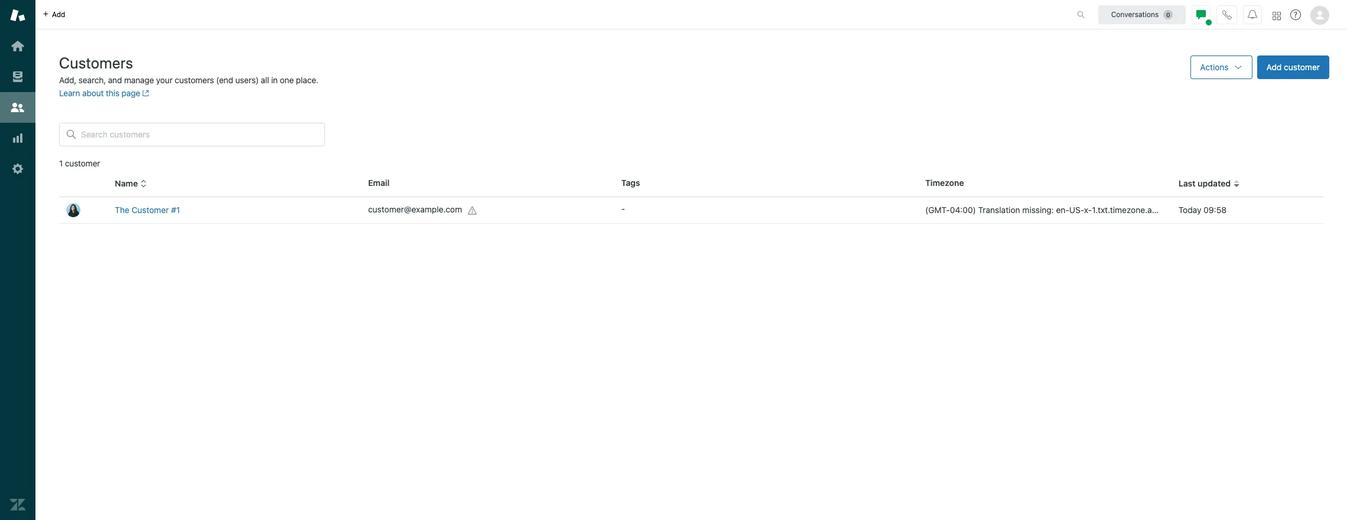 Task type: describe. For each thing, give the bounding box(es) containing it.
manage
[[124, 75, 154, 85]]

your
[[156, 75, 173, 85]]

updated
[[1198, 178, 1231, 189]]

add,
[[59, 75, 76, 85]]

views image
[[10, 69, 25, 84]]

last
[[1179, 178, 1196, 189]]

learn about this page link
[[59, 88, 149, 98]]

the
[[115, 205, 129, 215]]

last updated button
[[1179, 178, 1240, 189]]

customer@example.com
[[368, 205, 462, 215]]

conversations button
[[1098, 5, 1186, 24]]

admin image
[[10, 161, 25, 177]]

main element
[[0, 0, 35, 521]]

get started image
[[10, 38, 25, 54]]

x-
[[1084, 205, 1092, 215]]

today
[[1179, 205, 1201, 215]]

add customer button
[[1257, 56, 1329, 79]]

in
[[271, 75, 278, 85]]

search,
[[78, 75, 106, 85]]

(opens in a new tab) image
[[140, 90, 149, 97]]

notifications image
[[1248, 10, 1257, 19]]

add button
[[35, 0, 72, 29]]

conversations
[[1111, 10, 1159, 19]]

learn
[[59, 88, 80, 98]]

(gmt-04:00) translation missing: en-us-x-1.txt.timezone.america_new_york
[[925, 205, 1219, 215]]

page
[[121, 88, 140, 98]]

customer for 1 customer
[[65, 158, 100, 168]]

one
[[280, 75, 294, 85]]

the customer #1
[[115, 205, 180, 215]]

customer
[[132, 205, 169, 215]]

customers
[[175, 75, 214, 85]]

place.
[[296, 75, 318, 85]]

(end
[[216, 75, 233, 85]]

add
[[1267, 62, 1282, 72]]

add customer
[[1267, 62, 1320, 72]]

users)
[[235, 75, 259, 85]]

1
[[59, 158, 63, 168]]

zendesk image
[[10, 497, 25, 513]]

customers image
[[10, 100, 25, 115]]



Task type: locate. For each thing, give the bounding box(es) containing it.
all
[[261, 75, 269, 85]]

us-
[[1069, 205, 1084, 215]]

and
[[108, 75, 122, 85]]

timezone
[[925, 178, 964, 188]]

name button
[[115, 178, 147, 189]]

1 vertical spatial customer
[[65, 158, 100, 168]]

customer for add customer
[[1284, 62, 1320, 72]]

tags
[[621, 178, 640, 188]]

customer right 1
[[65, 158, 100, 168]]

-
[[621, 204, 625, 214]]

0 vertical spatial customer
[[1284, 62, 1320, 72]]

reporting image
[[10, 131, 25, 146]]

get help image
[[1290, 9, 1301, 20]]

customers add, search, and manage your customers (end users) all in one place.
[[59, 54, 318, 85]]

email
[[368, 178, 390, 188]]

04:00)
[[950, 205, 976, 215]]

#1
[[171, 205, 180, 215]]

the customer #1 link
[[115, 205, 180, 215]]

about
[[82, 88, 104, 98]]

09:58
[[1204, 205, 1227, 215]]

Search customers field
[[81, 129, 317, 140]]

(gmt-
[[925, 205, 950, 215]]

customers
[[59, 54, 133, 71]]

customer inside add customer button
[[1284, 62, 1320, 72]]

customer right add
[[1284, 62, 1320, 72]]

name
[[115, 178, 138, 189]]

button displays agent's chat status as online. image
[[1196, 10, 1206, 19]]

1 horizontal spatial customer
[[1284, 62, 1320, 72]]

this
[[106, 88, 119, 98]]

1 customer
[[59, 158, 100, 168]]

add
[[52, 10, 65, 19]]

translation
[[978, 205, 1020, 215]]

0 horizontal spatial customer
[[65, 158, 100, 168]]

zendesk products image
[[1273, 12, 1281, 20]]

missing:
[[1022, 205, 1054, 215]]

learn about this page
[[59, 88, 140, 98]]

zendesk support image
[[10, 8, 25, 23]]

1.txt.timezone.america_new_york
[[1092, 205, 1219, 215]]

last updated
[[1179, 178, 1231, 189]]

unverified email image
[[468, 206, 477, 215]]

today 09:58
[[1179, 205, 1227, 215]]

en-
[[1056, 205, 1069, 215]]

actions
[[1200, 62, 1229, 72]]

actions button
[[1191, 56, 1252, 79]]

customer
[[1284, 62, 1320, 72], [65, 158, 100, 168]]



Task type: vqa. For each thing, say whether or not it's contained in the screenshot.
Today 09:58
yes



